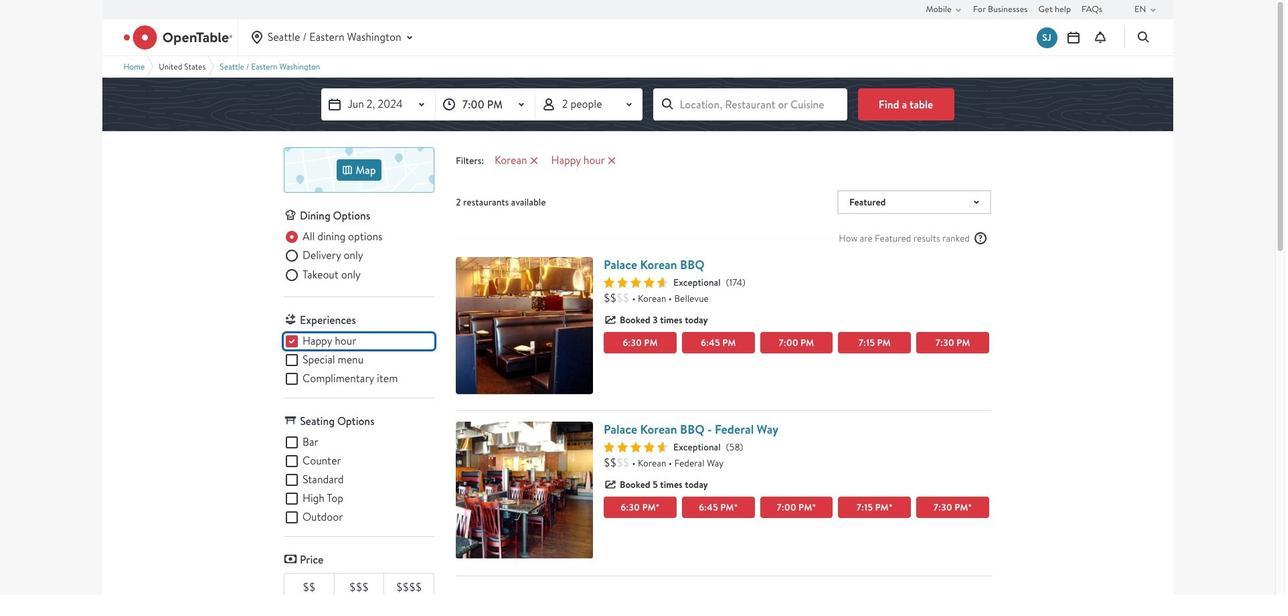 Task type: vqa. For each thing, say whether or not it's contained in the screenshot.
Booked 101 Times Today
no



Task type: describe. For each thing, give the bounding box(es) containing it.
2 group from the top
[[284, 334, 435, 387]]

4.7 stars image for "a photo of palace korean bbq - federal way restaurant"
[[604, 442, 668, 453]]

a photo of palace korean bbq - federal way restaurant image
[[456, 422, 593, 559]]



Task type: locate. For each thing, give the bounding box(es) containing it.
0 vertical spatial 4.7 stars image
[[604, 277, 668, 288]]

2 4.7 stars image from the top
[[604, 442, 668, 453]]

None field
[[653, 88, 848, 121]]

4.7 stars image for a photo of palace korean bbq restaurant
[[604, 277, 668, 288]]

1 group from the top
[[284, 229, 435, 286]]

0 vertical spatial group
[[284, 229, 435, 286]]

2 vertical spatial group
[[284, 435, 435, 526]]

1 4.7 stars image from the top
[[604, 277, 668, 288]]

group
[[284, 229, 435, 286], [284, 334, 435, 387], [284, 435, 435, 526]]

4.7 stars image
[[604, 277, 668, 288], [604, 442, 668, 453]]

1 vertical spatial group
[[284, 334, 435, 387]]

None radio
[[284, 229, 383, 245], [284, 248, 364, 264], [284, 267, 361, 283], [284, 229, 383, 245], [284, 248, 364, 264], [284, 267, 361, 283]]

a photo of palace korean bbq restaurant image
[[456, 257, 593, 394]]

Please input a Location, Restaurant or Cuisine field
[[653, 88, 848, 121]]

3 group from the top
[[284, 435, 435, 526]]

1 vertical spatial 4.7 stars image
[[604, 442, 668, 453]]

opentable logo image
[[124, 25, 232, 50]]



